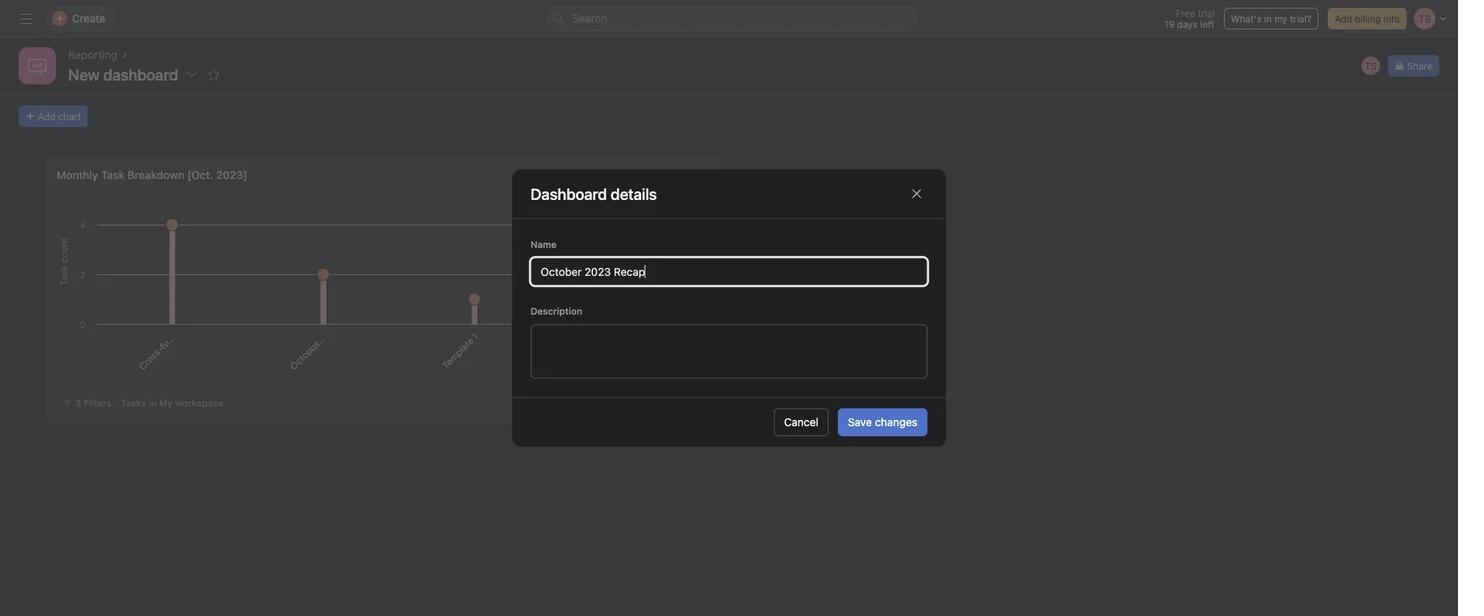Task type: vqa. For each thing, say whether or not it's contained in the screenshot.
track associated with Off track dropdown button
no



Task type: describe. For each thing, give the bounding box(es) containing it.
3
[[75, 398, 81, 409]]

task
[[101, 169, 125, 181]]

monthly task breakdown [oct. 2023]
[[57, 169, 247, 181]]

19
[[1164, 19, 1175, 29]]

info
[[1384, 13, 1400, 24]]

add chart button
[[19, 105, 88, 127]]

free
[[1176, 8, 1195, 19]]

report image
[[28, 57, 47, 75]]

template i
[[440, 332, 480, 371]]

cancel button
[[774, 409, 829, 436]]

tasks in my workspace
[[121, 398, 224, 409]]

chart
[[58, 111, 81, 122]]

tasks
[[121, 398, 146, 409]]

reporting link
[[68, 47, 117, 64]]

in for my
[[149, 398, 157, 409]]

description
[[531, 306, 582, 317]]

3 filters
[[75, 398, 112, 409]]

trial
[[1198, 8, 1215, 19]]

search button
[[546, 6, 918, 31]]

days
[[1177, 19, 1198, 29]]

what's
[[1231, 13, 1262, 24]]

reporting
[[68, 48, 117, 61]]

add billing info button
[[1328, 8, 1407, 29]]

free trial 19 days left
[[1164, 8, 1215, 29]]

search list box
[[546, 6, 918, 31]]

i
[[470, 332, 480, 341]]

add to starred image
[[208, 68, 220, 81]]

close this dialog image
[[911, 188, 923, 200]]

none text field inside dashboard details dialog
[[531, 324, 928, 379]]

left
[[1200, 19, 1215, 29]]

dashboard details
[[531, 185, 657, 203]]

[oct. 2023]
[[187, 169, 247, 181]]



Task type: locate. For each thing, give the bounding box(es) containing it.
0 horizontal spatial in
[[149, 398, 157, 409]]

add for add billing info
[[1335, 13, 1352, 24]]

my
[[1275, 13, 1288, 24]]

add left chart at the top left of the page
[[38, 111, 55, 122]]

1 horizontal spatial add
[[1335, 13, 1352, 24]]

cancel
[[784, 416, 819, 429]]

octopus specimen
[[288, 306, 354, 372]]

ts button
[[1360, 55, 1382, 77]]

search
[[573, 12, 607, 25]]

template
[[440, 335, 476, 371]]

1 vertical spatial in
[[149, 398, 157, 409]]

add chart
[[38, 111, 81, 122]]

what's in my trial?
[[1231, 13, 1312, 24]]

in inside what's in my trial? button
[[1264, 13, 1272, 24]]

save changes button
[[838, 409, 928, 436]]

what's in my trial? button
[[1224, 8, 1319, 29]]

billing
[[1355, 13, 1381, 24]]

None text field
[[531, 258, 928, 286]]

workspace
[[175, 398, 224, 409]]

changes
[[875, 416, 918, 429]]

add left billing
[[1335, 13, 1352, 24]]

name
[[531, 239, 557, 250]]

add billing info
[[1335, 13, 1400, 24]]

in
[[1264, 13, 1272, 24], [149, 398, 157, 409]]

0 horizontal spatial add
[[38, 111, 55, 122]]

specimen
[[316, 306, 354, 344]]

0 vertical spatial add
[[1335, 13, 1352, 24]]

in for my
[[1264, 13, 1272, 24]]

ts
[[1365, 60, 1377, 71]]

save changes
[[848, 416, 918, 429]]

add for add chart
[[38, 111, 55, 122]]

share
[[1407, 60, 1433, 71]]

monthly
[[57, 169, 98, 181]]

octopus
[[288, 338, 322, 372]]

my
[[159, 398, 173, 409]]

share button
[[1388, 55, 1440, 77]]

1 vertical spatial add
[[38, 111, 55, 122]]

show options image
[[186, 68, 198, 81]]

trial?
[[1290, 13, 1312, 24]]

save
[[848, 416, 872, 429]]

add
[[1335, 13, 1352, 24], [38, 111, 55, 122]]

none text field inside dashboard details dialog
[[531, 258, 928, 286]]

breakdown
[[127, 169, 184, 181]]

1 horizontal spatial in
[[1264, 13, 1272, 24]]

dashboard details dialog
[[512, 169, 946, 447]]

filters
[[84, 398, 112, 409]]

0 vertical spatial in
[[1264, 13, 1272, 24]]

new dashboard
[[68, 65, 178, 83]]

None text field
[[531, 324, 928, 379]]



